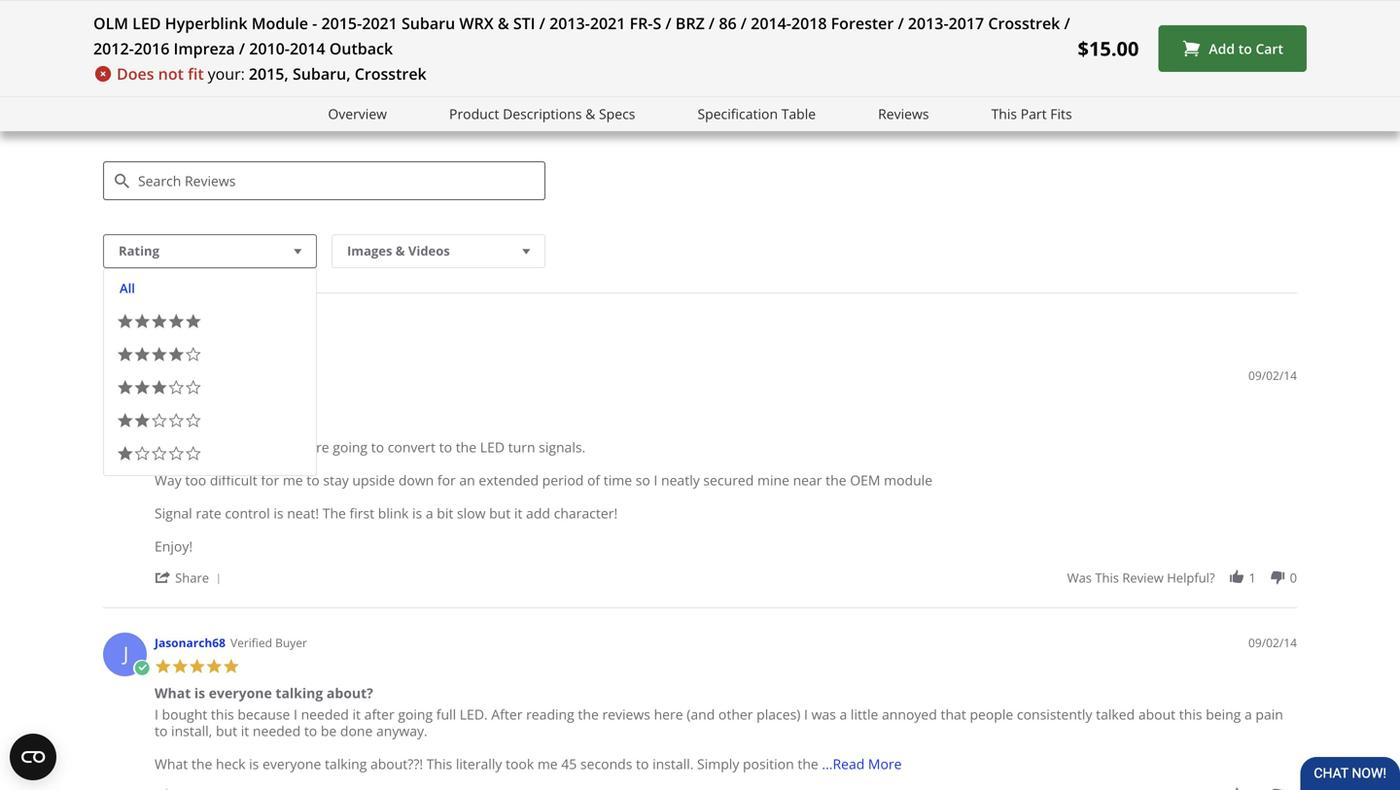 Task type: vqa. For each thing, say whether or not it's contained in the screenshot.
have
yes



Task type: describe. For each thing, give the bounding box(es) containing it.
verified
[[230, 635, 272, 651]]

& inside images & videos field
[[395, 242, 405, 260]]

secured
[[703, 471, 754, 490]]

stay
[[323, 471, 349, 490]]

annoyed
[[882, 706, 937, 724]]

what for what is everyone talking about?
[[155, 684, 191, 703]]

mine
[[757, 471, 789, 490]]

/ left 2010-
[[239, 38, 245, 59]]

09/02/14 for j
[[1248, 635, 1297, 651]]

the inside i bought this because i needed it after going full led. after reading the reviews here (and other places) i was a little annoyed that people consistently talked about this being a pain to install, but it needed to be done anyway.
[[578, 706, 599, 724]]

share image for j
[[155, 787, 172, 790]]

if
[[278, 438, 286, 457]]

rating element
[[103, 235, 317, 477]]

olm led hyperblink module - 2015-2021 subaru wrx & sti / 2013-2021 fr-s / brz / 86 / 2014-2018 forester / 2013-2017 crosstrek / 2012-2016 impreza / 2010-2014 outback
[[93, 13, 1070, 59]]

a
[[155, 417, 164, 435]]

2 vertical spatial empty star image
[[151, 446, 168, 463]]

convert
[[388, 438, 436, 457]]

consistently
[[1017, 706, 1092, 724]]

share image for b
[[155, 569, 172, 586]]

all
[[120, 280, 135, 297]]

1 for from the left
[[261, 471, 279, 490]]

/ right 'sti'
[[539, 13, 545, 34]]

pain
[[1256, 706, 1283, 724]]

add
[[1209, 39, 1235, 58]]

2018
[[791, 13, 827, 34]]

neat!
[[287, 504, 319, 523]]

subaru,
[[293, 63, 351, 84]]

4.5 star rating element
[[569, 0, 627, 4]]

0 horizontal spatial this
[[211, 706, 234, 724]]

what for what the heck is everyone talking about??! this literally took me 45 seconds to install. simply position the ...read more
[[155, 755, 188, 774]]

images & videos element
[[332, 235, 545, 269]]

rating
[[119, 242, 159, 260]]

1 horizontal spatial talking
[[325, 755, 367, 774]]

2012-
[[93, 38, 134, 59]]

impreza
[[174, 38, 235, 59]]

1 vertical spatial me
[[537, 755, 558, 774]]

brz
[[676, 13, 705, 34]]

-
[[312, 13, 317, 34]]

reviews
[[602, 706, 650, 724]]

about
[[1138, 706, 1176, 724]]

simply
[[697, 755, 739, 774]]

(and
[[687, 706, 715, 724]]

2017
[[949, 13, 984, 34]]

a right was
[[840, 706, 847, 724]]

1 vertical spatial led
[[480, 438, 505, 457]]

filter reviews heading
[[103, 109, 1297, 147]]

share
[[175, 569, 209, 587]]

images
[[347, 242, 392, 260]]

add
[[526, 504, 550, 523]]

a must have! heading
[[155, 417, 243, 439]]

reading
[[526, 706, 574, 724]]

i bought this because i needed it after going full led. after reading the reviews here (and other places) i was a little annoyed that people consistently talked about this being a pain to install, but it needed to be done anyway.
[[155, 706, 1283, 741]]

2016
[[134, 38, 169, 59]]

specs
[[599, 105, 635, 123]]

j
[[123, 640, 129, 667]]

1 vertical spatial empty star image
[[168, 412, 185, 429]]

a down 'a must have!'
[[197, 438, 205, 457]]

...read more button
[[822, 755, 902, 774]]

of
[[587, 471, 600, 490]]

install.
[[652, 755, 694, 774]]

is right heck in the bottom of the page
[[249, 755, 259, 774]]

a must have!
[[155, 417, 243, 435]]

circle checkmark image for b
[[133, 393, 150, 410]]

seconds
[[580, 755, 632, 774]]

needed down about?
[[301, 706, 349, 724]]

open widget image
[[10, 734, 56, 781]]

add to cart
[[1209, 39, 1283, 58]]

review date 09/02/14 element for j
[[1248, 635, 1297, 652]]

must inside heading
[[168, 417, 203, 435]]

signal
[[155, 504, 192, 523]]

to left be
[[304, 722, 317, 741]]

needed down the what is everyone talking about? heading
[[253, 722, 301, 741]]

2 horizontal spatial this
[[1179, 706, 1202, 724]]

the right near
[[826, 471, 846, 490]]

brandoshot
[[155, 368, 223, 384]]

the up an
[[456, 438, 477, 457]]

people
[[970, 706, 1013, 724]]

verified buyer heading
[[230, 635, 307, 652]]

install,
[[171, 722, 212, 741]]

to right convert
[[439, 438, 452, 457]]

little
[[851, 706, 878, 724]]

near
[[793, 471, 822, 490]]

but inside i bought this because i needed it after going full led. after reading the reviews here (and other places) i was a little annoyed that people consistently talked about this being a pain to install, but it needed to be done anyway.
[[216, 722, 237, 741]]

your:
[[208, 63, 245, 84]]

Search Reviews search field
[[103, 162, 545, 201]]

wrx
[[459, 13, 494, 34]]

this for this part fits
[[991, 105, 1017, 123]]

/ right forester
[[898, 13, 904, 34]]

specification table link
[[698, 103, 816, 125]]

crosstrek inside olm led hyperblink module - 2015-2021 subaru wrx & sti / 2013-2021 fr-s / brz / 86 / 2014-2018 forester / 2013-2017 crosstrek / 2012-2016 impreza / 2010-2014 outback
[[988, 13, 1060, 34]]

was
[[1067, 569, 1092, 587]]

vote down review by brandoshot on  2 sep 2014 image
[[1269, 569, 1286, 586]]

an
[[459, 471, 475, 490]]

the left heck in the bottom of the page
[[191, 755, 212, 774]]

jasonarch68
[[155, 635, 226, 651]]

hyperblink
[[165, 13, 247, 34]]

1 horizontal spatial it
[[352, 706, 361, 724]]

other
[[718, 706, 753, 724]]

filter
[[103, 109, 142, 130]]

0 horizontal spatial going
[[333, 438, 368, 457]]

b
[[120, 373, 132, 400]]

the left ...read
[[798, 755, 818, 774]]

being
[[1206, 706, 1241, 724]]

fr-
[[630, 13, 653, 34]]

product
[[449, 105, 499, 123]]

about?
[[327, 684, 373, 703]]

here
[[654, 706, 683, 724]]

2 2021 from the left
[[590, 13, 626, 34]]

module
[[252, 13, 308, 34]]

bought
[[162, 706, 207, 724]]

jasonarch68 verified buyer
[[155, 635, 307, 651]]

1 horizontal spatial must
[[208, 438, 241, 457]]

talking inside heading
[[276, 684, 323, 703]]

1 2021 from the left
[[362, 13, 397, 34]]

questions
[[179, 57, 254, 75]]

slow
[[457, 504, 486, 523]]

down triangle image for rating
[[289, 241, 306, 261]]

reviews link
[[878, 103, 929, 125]]

to left install.
[[636, 755, 649, 774]]

rate
[[196, 504, 221, 523]]

after
[[491, 706, 523, 724]]

group for b
[[1067, 569, 1297, 587]]

forester
[[831, 13, 894, 34]]

what is everyone talking about?
[[155, 684, 373, 703]]



Task type: locate. For each thing, give the bounding box(es) containing it.
must down have! on the left of page
[[208, 438, 241, 457]]

& inside olm led hyperblink module - 2015-2021 subaru wrx & sti / 2013-2021 fr-s / brz / 86 / 2014-2018 forester / 2013-2017 crosstrek / 2012-2016 impreza / 2010-2014 outback
[[498, 13, 509, 34]]

09/02/14 for b
[[1248, 368, 1297, 384]]

oem
[[850, 471, 880, 490]]

review
[[1122, 569, 1164, 587]]

2 circle checkmark image from the top
[[133, 660, 150, 677]]

sti
[[513, 13, 535, 34]]

0 vertical spatial this
[[991, 105, 1017, 123]]

it
[[514, 504, 523, 523], [352, 706, 361, 724], [241, 722, 249, 741]]

heck
[[216, 755, 246, 774]]

1 review date 09/02/14 element from the top
[[1248, 368, 1297, 384]]

0 horizontal spatial it
[[241, 722, 249, 741]]

specification
[[698, 105, 778, 123]]

group
[[1067, 569, 1297, 587], [1067, 787, 1297, 790]]

0 horizontal spatial 2013-
[[549, 13, 590, 34]]

this part fits
[[991, 105, 1072, 123]]

but up heck in the bottom of the page
[[216, 722, 237, 741]]

what
[[155, 684, 191, 703], [155, 755, 188, 774]]

this right the bought
[[211, 706, 234, 724]]

2021 up outback
[[362, 13, 397, 34]]

was this review helpful?
[[1067, 569, 1215, 587]]

specification table
[[698, 105, 816, 123]]

tab panel containing b
[[93, 356, 1307, 790]]

1 horizontal spatial for
[[437, 471, 456, 490]]

what is everyone talking about? heading
[[155, 684, 373, 707]]

share image down install,
[[155, 787, 172, 790]]

0 horizontal spatial but
[[216, 722, 237, 741]]

2013- right forester
[[908, 13, 949, 34]]

empty star image
[[185, 346, 202, 363], [168, 412, 185, 429], [151, 446, 168, 463]]

2014-
[[751, 13, 791, 34]]

filter reviews
[[103, 109, 207, 130]]

down triangle image left images
[[289, 241, 306, 261]]

circle checkmark image for j
[[133, 660, 150, 677]]

1 vertical spatial but
[[216, 722, 237, 741]]

product descriptions & specs link
[[449, 103, 635, 125]]

1 vertical spatial crosstrek
[[355, 63, 427, 84]]

11 reviews
[[103, 315, 186, 336]]

is inside heading
[[194, 684, 205, 703]]

1 horizontal spatial me
[[537, 755, 558, 774]]

0 vertical spatial review date 09/02/14 element
[[1248, 368, 1297, 384]]

0 horizontal spatial crosstrek
[[355, 63, 427, 84]]

buyer
[[275, 635, 307, 651]]

circle checkmark image
[[133, 393, 150, 410], [133, 660, 150, 677]]

it down about?
[[352, 706, 361, 724]]

1 vertical spatial circle checkmark image
[[133, 660, 150, 677]]

everyone down be
[[262, 755, 321, 774]]

going up stay
[[333, 438, 368, 457]]

to left install,
[[155, 722, 168, 741]]

must right a
[[168, 417, 203, 435]]

a left pain
[[1244, 706, 1252, 724]]

for left an
[[437, 471, 456, 490]]

/ left the 86
[[709, 13, 715, 34]]

have
[[244, 438, 275, 457]]

talking
[[276, 684, 323, 703], [325, 755, 367, 774]]

1 vertical spatial going
[[398, 706, 433, 724]]

neatly
[[661, 471, 700, 490]]

talked
[[1096, 706, 1135, 724]]

2 down triangle image from the left
[[518, 241, 535, 261]]

/ up fits
[[1064, 13, 1070, 34]]

this left part
[[991, 105, 1017, 123]]

going inside i bought this because i needed it after going full led. after reading the reviews here (and other places) i was a little annoyed that people consistently talked about this being a pain to install, but it needed to be done anyway.
[[398, 706, 433, 724]]

talking up because
[[276, 684, 323, 703]]

the
[[456, 438, 477, 457], [826, 471, 846, 490], [578, 706, 599, 724], [191, 755, 212, 774], [798, 755, 818, 774]]

too
[[185, 471, 206, 490]]

1
[[1249, 569, 1256, 587]]

empty star image right a
[[168, 412, 185, 429]]

2021 down 4.5 star rating 'element'
[[590, 13, 626, 34]]

2014
[[290, 38, 325, 59]]

to right 'add'
[[1238, 39, 1252, 58]]

1 vertical spatial talking
[[325, 755, 367, 774]]

the
[[323, 504, 346, 523]]

be
[[321, 722, 337, 741]]

vote up review by brandoshot on  2 sep 2014 image
[[1228, 569, 1245, 586]]

led up 2016
[[132, 13, 161, 34]]

full
[[436, 706, 456, 724]]

led.
[[460, 706, 488, 724]]

part
[[1021, 105, 1047, 123]]

Rating Filter field
[[103, 235, 317, 269]]

does not fit your: 2015, subaru, crosstrek
[[117, 63, 427, 84]]

& left videos
[[395, 242, 405, 260]]

i left the bought
[[155, 706, 158, 724]]

olm
[[93, 13, 128, 34]]

bit
[[437, 504, 453, 523]]

1 horizontal spatial crosstrek
[[988, 13, 1060, 34]]

1 vertical spatial &
[[585, 105, 595, 123]]

after
[[364, 706, 394, 724]]

1 what from the top
[[155, 684, 191, 703]]

is up the bought
[[194, 684, 205, 703]]

2 for from the left
[[437, 471, 456, 490]]

control
[[225, 504, 270, 523]]

star image
[[117, 313, 134, 330], [151, 313, 168, 330], [185, 313, 202, 330], [117, 346, 134, 363], [134, 346, 151, 363], [151, 346, 168, 363], [168, 346, 185, 363], [155, 391, 172, 408], [172, 391, 189, 408], [117, 412, 134, 429], [117, 446, 134, 463], [155, 658, 172, 675], [223, 658, 240, 675]]

upside
[[352, 471, 395, 490]]

down triangle image inside images & videos field
[[518, 241, 535, 261]]

magnifying glass image
[[115, 174, 129, 189]]

way too difficult for me to stay upside down for an extended period of time so i neatly secured mine near the oem module
[[155, 471, 932, 490]]

vote up review by jasonarch68 on  2 sep 2014 image
[[1228, 787, 1245, 790]]

seperator image
[[213, 574, 224, 586]]

1 vertical spatial share image
[[155, 787, 172, 790]]

all list box
[[103, 269, 317, 477]]

1 horizontal spatial down triangle image
[[518, 241, 535, 261]]

0 horizontal spatial must
[[168, 417, 203, 435]]

it left add
[[514, 504, 523, 523]]

0 horizontal spatial me
[[283, 471, 303, 490]]

but
[[489, 504, 511, 523], [216, 722, 237, 741]]

circle checkmark image right "b"
[[133, 393, 150, 410]]

2 2013- from the left
[[908, 13, 949, 34]]

0 vertical spatial &
[[498, 13, 509, 34]]

1 vertical spatial 09/02/14
[[1248, 635, 1297, 651]]

0 vertical spatial led
[[132, 13, 161, 34]]

have!
[[206, 417, 243, 435]]

2010-
[[249, 38, 290, 59]]

share image inside dropdown button
[[155, 569, 172, 586]]

2 horizontal spatial &
[[585, 105, 595, 123]]

led
[[132, 13, 161, 34], [480, 438, 505, 457]]

2 share image from the top
[[155, 787, 172, 790]]

i right so
[[654, 471, 658, 490]]

difficult
[[210, 471, 257, 490]]

1 horizontal spatial 2013-
[[908, 13, 949, 34]]

1 vertical spatial this
[[155, 438, 180, 457]]

is down 'a must have!'
[[184, 438, 194, 457]]

down triangle image for images & videos
[[518, 241, 535, 261]]

took
[[506, 755, 534, 774]]

reviews inside heading
[[146, 109, 207, 130]]

/ right "s"
[[665, 13, 671, 34]]

0 vertical spatial circle checkmark image
[[133, 393, 150, 410]]

is right blink
[[412, 504, 422, 523]]

&
[[498, 13, 509, 34], [585, 105, 595, 123], [395, 242, 405, 260]]

a left bit
[[426, 504, 433, 523]]

going
[[333, 438, 368, 457], [398, 706, 433, 724]]

circle checkmark image right j
[[133, 660, 150, 677]]

descriptions
[[503, 105, 582, 123]]

to left stay
[[307, 471, 320, 490]]

review date 09/02/14 element for b
[[1248, 368, 1297, 384]]

but right slow
[[489, 504, 511, 523]]

0 horizontal spatial led
[[132, 13, 161, 34]]

to inside add to cart button
[[1238, 39, 1252, 58]]

me left 45
[[537, 755, 558, 774]]

that
[[941, 706, 966, 724]]

to
[[1238, 39, 1252, 58], [371, 438, 384, 457], [439, 438, 452, 457], [307, 471, 320, 490], [155, 722, 168, 741], [304, 722, 317, 741], [636, 755, 649, 774]]

this for this is a must have if you're going to convert to the led turn signals.
[[155, 438, 180, 457]]

1 horizontal spatial 2021
[[590, 13, 626, 34]]

group containing was this review helpful?
[[1067, 569, 1297, 587]]

down triangle image inside rating filter field
[[289, 241, 306, 261]]

what the heck is everyone talking about??! this literally took me 45 seconds to install. simply position the ...read more
[[155, 755, 902, 774]]

0 vertical spatial what
[[155, 684, 191, 703]]

...read
[[822, 755, 865, 774]]

all link
[[120, 280, 135, 297]]

/ right the 86
[[741, 13, 747, 34]]

down triangle image
[[289, 241, 306, 261], [518, 241, 535, 261]]

2 horizontal spatial it
[[514, 504, 523, 523]]

2 what from the top
[[155, 755, 188, 774]]

what down install,
[[155, 755, 188, 774]]

talking down done
[[325, 755, 367, 774]]

not
[[158, 63, 184, 84]]

for down have
[[261, 471, 279, 490]]

is left 'neat!' at the left bottom of page
[[274, 504, 283, 523]]

the left reviews
[[578, 706, 599, 724]]

0 vertical spatial group
[[1067, 569, 1297, 587]]

overview
[[328, 105, 387, 123]]

it up heck in the bottom of the page
[[241, 722, 249, 741]]

2 group from the top
[[1067, 787, 1297, 790]]

1 vertical spatial everyone
[[262, 755, 321, 774]]

86
[[719, 13, 737, 34]]

signals.
[[539, 438, 586, 457]]

1 vertical spatial group
[[1067, 787, 1297, 790]]

period
[[542, 471, 584, 490]]

places)
[[757, 706, 801, 724]]

this left literally
[[427, 755, 452, 774]]

reviews for filter reviews
[[146, 109, 207, 130]]

going left full on the left bottom of the page
[[398, 706, 433, 724]]

share image
[[155, 569, 172, 586], [155, 787, 172, 790]]

& left 'sti'
[[498, 13, 509, 34]]

share image left "share"
[[155, 569, 172, 586]]

0 vertical spatial crosstrek
[[988, 13, 1060, 34]]

to up upside
[[371, 438, 384, 457]]

me up 'neat!' at the left bottom of page
[[283, 471, 303, 490]]

0 vertical spatial empty star image
[[185, 346, 202, 363]]

crosstrek right 2017 at the right of page
[[988, 13, 1060, 34]]

this
[[1095, 569, 1119, 587], [211, 706, 234, 724], [1179, 706, 1202, 724]]

led inside olm led hyperblink module - 2015-2021 subaru wrx & sti / 2013-2021 fr-s / brz / 86 / 2014-2018 forester / 2013-2017 crosstrek / 2012-2016 impreza / 2010-2014 outback
[[132, 13, 161, 34]]

1 horizontal spatial this
[[427, 755, 452, 774]]

done
[[340, 722, 373, 741]]

2 09/02/14 from the top
[[1248, 635, 1297, 651]]

1 circle checkmark image from the top
[[133, 393, 150, 410]]

0 vertical spatial me
[[283, 471, 303, 490]]

this down a
[[155, 438, 180, 457]]

literally
[[456, 755, 502, 774]]

2 review date 09/02/14 element from the top
[[1248, 635, 1297, 652]]

0 horizontal spatial talking
[[276, 684, 323, 703]]

images & videos
[[347, 242, 450, 260]]

review date 09/02/14 element
[[1248, 368, 1297, 384], [1248, 635, 1297, 652]]

& inside product descriptions & specs link
[[585, 105, 595, 123]]

led left turn
[[480, 438, 505, 457]]

vote down review by jasonarch68 on  2 sep 2014 image
[[1269, 787, 1286, 790]]

0 horizontal spatial 2021
[[362, 13, 397, 34]]

1 horizontal spatial this
[[1095, 569, 1119, 587]]

i right because
[[294, 706, 297, 724]]

2 vertical spatial &
[[395, 242, 405, 260]]

0 vertical spatial everyone
[[209, 684, 272, 703]]

empty star image up way
[[151, 446, 168, 463]]

i left was
[[804, 706, 808, 724]]

empty star image up brandoshot
[[185, 346, 202, 363]]

down triangle image right videos
[[518, 241, 535, 261]]

module
[[884, 471, 932, 490]]

this left being
[[1179, 706, 1202, 724]]

tab panel
[[93, 356, 1307, 790]]

0 vertical spatial must
[[168, 417, 203, 435]]

videos
[[408, 242, 450, 260]]

0 horizontal spatial this
[[155, 438, 180, 457]]

this right was
[[1095, 569, 1119, 587]]

1 vertical spatial what
[[155, 755, 188, 774]]

everyone inside heading
[[209, 684, 272, 703]]

1 horizontal spatial led
[[480, 438, 505, 457]]

1 share image from the top
[[155, 569, 172, 586]]

empty star image
[[168, 379, 185, 396], [185, 379, 202, 396], [151, 412, 168, 429], [185, 412, 202, 429], [134, 446, 151, 463], [168, 446, 185, 463], [185, 446, 202, 463]]

crosstrek down outback
[[355, 63, 427, 84]]

2 vertical spatial this
[[427, 755, 452, 774]]

1 2013- from the left
[[549, 13, 590, 34]]

1 group from the top
[[1067, 569, 1297, 587]]

1 horizontal spatial but
[[489, 504, 511, 523]]

1 horizontal spatial going
[[398, 706, 433, 724]]

tab list
[[103, 57, 271, 87]]

0 vertical spatial talking
[[276, 684, 323, 703]]

everyone up because
[[209, 684, 272, 703]]

fit
[[188, 63, 204, 84]]

s
[[653, 13, 661, 34]]

reviews for 11 reviews
[[125, 315, 186, 336]]

blink
[[378, 504, 409, 523]]

group for j
[[1067, 787, 1297, 790]]

0 horizontal spatial &
[[395, 242, 405, 260]]

1 vertical spatial review date 09/02/14 element
[[1248, 635, 1297, 652]]

extended
[[479, 471, 539, 490]]

turn
[[508, 438, 535, 457]]

1 horizontal spatial &
[[498, 13, 509, 34]]

1 down triangle image from the left
[[289, 241, 306, 261]]

tab list containing reviews
[[103, 57, 271, 87]]

signal rate control is neat! the first blink is a bit slow but it add character!
[[155, 504, 618, 523]]

09/02/14
[[1248, 368, 1297, 384], [1248, 635, 1297, 651]]

1 vertical spatial must
[[208, 438, 241, 457]]

product descriptions & specs
[[449, 105, 635, 123]]

$15.00
[[1078, 35, 1139, 62]]

1 09/02/14 from the top
[[1248, 368, 1297, 384]]

2 horizontal spatial this
[[991, 105, 1017, 123]]

0 vertical spatial but
[[489, 504, 511, 523]]

11
[[103, 315, 121, 336]]

you're
[[290, 438, 329, 457]]

0 horizontal spatial down triangle image
[[289, 241, 306, 261]]

0 vertical spatial going
[[333, 438, 368, 457]]

star image
[[134, 313, 151, 330], [168, 313, 185, 330], [117, 379, 134, 396], [134, 379, 151, 396], [151, 379, 168, 396], [189, 391, 206, 408], [134, 412, 151, 429], [172, 658, 189, 675], [189, 658, 206, 675], [206, 658, 223, 675]]

0 vertical spatial share image
[[155, 569, 172, 586]]

2013- down 4.5 star rating 'element'
[[549, 13, 590, 34]]

about??!
[[370, 755, 423, 774]]

what up the bought
[[155, 684, 191, 703]]

Images & Videos Filter field
[[332, 235, 545, 269]]

me
[[283, 471, 303, 490], [537, 755, 558, 774]]

0 vertical spatial 09/02/14
[[1248, 368, 1297, 384]]

add to cart button
[[1158, 25, 1307, 72]]

0 horizontal spatial for
[[261, 471, 279, 490]]

what inside heading
[[155, 684, 191, 703]]

& left specs
[[585, 105, 595, 123]]

this is a must have if you're going to convert to the led turn signals.
[[155, 438, 586, 457]]



